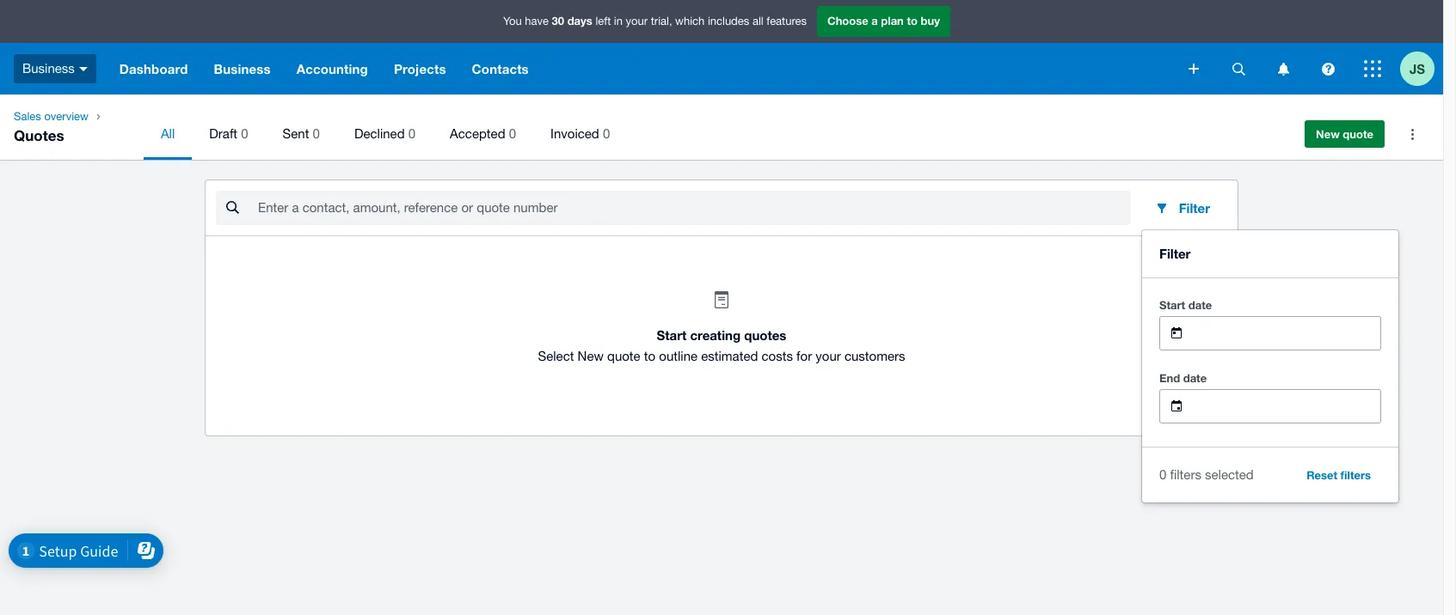 Task type: vqa. For each thing, say whether or not it's contained in the screenshot.
your within Start creating quotes Select New quote to outline estimated costs for your customers
yes



Task type: locate. For each thing, give the bounding box(es) containing it.
your inside you have 30 days left in your trial, which includes all features
[[626, 15, 648, 28]]

0 right draft
[[241, 126, 248, 141]]

contacts button
[[459, 43, 542, 95]]

1 horizontal spatial your
[[816, 349, 841, 364]]

0 vertical spatial new
[[1316, 127, 1340, 141]]

your
[[626, 15, 648, 28], [816, 349, 841, 364]]

business button
[[0, 43, 107, 95], [201, 43, 284, 95]]

start up outline at the left bottom of page
[[657, 328, 687, 343]]

declined
[[354, 126, 405, 141]]

start inside filter group
[[1159, 298, 1185, 312]]

a
[[871, 14, 878, 28]]

1 vertical spatial new
[[578, 349, 604, 364]]

0 horizontal spatial your
[[626, 15, 648, 28]]

business button up sales overview at left
[[0, 43, 107, 95]]

0 right declined
[[408, 126, 415, 141]]

end date
[[1159, 371, 1207, 385]]

date up end date
[[1188, 298, 1212, 312]]

0 for accepted 0
[[509, 126, 516, 141]]

sales
[[14, 110, 41, 123]]

svg image
[[1364, 60, 1381, 77], [1232, 62, 1245, 75], [1278, 62, 1289, 75], [1321, 62, 1334, 75], [1189, 64, 1199, 74]]

quote left outline at the left bottom of page
[[607, 349, 640, 364]]

js
[[1410, 61, 1425, 76]]

1 business button from the left
[[0, 43, 107, 95]]

start inside start creating quotes select new quote to outline estimated costs for your customers
[[657, 328, 687, 343]]

0 vertical spatial your
[[626, 15, 648, 28]]

choose
[[827, 14, 868, 28]]

1 horizontal spatial filters
[[1340, 468, 1371, 482]]

new
[[1316, 127, 1340, 141], [578, 349, 604, 364]]

date
[[1188, 298, 1212, 312], [1183, 371, 1207, 385]]

start
[[1159, 298, 1185, 312], [657, 328, 687, 343]]

0 for sent 0
[[313, 126, 320, 141]]

business button up draft 0
[[201, 43, 284, 95]]

to left outline at the left bottom of page
[[644, 349, 655, 364]]

filters right reset
[[1340, 468, 1371, 482]]

0 for invoiced 0
[[603, 126, 610, 141]]

outline
[[659, 349, 698, 364]]

date for start date
[[1188, 298, 1212, 312]]

all
[[752, 15, 763, 28]]

all
[[161, 126, 175, 141]]

1 horizontal spatial business
[[214, 61, 271, 77]]

0 horizontal spatial start
[[657, 328, 687, 343]]

filters left selected on the bottom right of page
[[1170, 467, 1201, 482]]

quote left shortcuts icon
[[1343, 127, 1374, 141]]

to
[[907, 14, 918, 28], [644, 349, 655, 364]]

have
[[525, 15, 549, 28]]

to left buy
[[907, 14, 918, 28]]

quote
[[1343, 127, 1374, 141], [607, 349, 640, 364]]

0 horizontal spatial to
[[644, 349, 655, 364]]

filters inside button
[[1340, 468, 1371, 482]]

0 vertical spatial to
[[907, 14, 918, 28]]

banner
[[0, 0, 1443, 95]]

date right 'end'
[[1183, 371, 1207, 385]]

menu inside quotes element
[[144, 108, 1281, 160]]

0
[[241, 126, 248, 141], [313, 126, 320, 141], [408, 126, 415, 141], [509, 126, 516, 141], [603, 126, 610, 141], [1159, 467, 1167, 482]]

your right for at right
[[816, 349, 841, 364]]

0 horizontal spatial quote
[[607, 349, 640, 364]]

to inside start creating quotes select new quote to outline estimated costs for your customers
[[644, 349, 655, 364]]

your right the in
[[626, 15, 648, 28]]

filters
[[1170, 467, 1201, 482], [1340, 468, 1371, 482]]

trial,
[[651, 15, 672, 28]]

business up draft 0
[[214, 61, 271, 77]]

1 vertical spatial filter
[[1159, 246, 1191, 261]]

0 horizontal spatial new
[[578, 349, 604, 364]]

business
[[22, 61, 75, 75], [214, 61, 271, 77]]

0 filters selected
[[1159, 467, 1254, 482]]

menu containing all
[[144, 108, 1281, 160]]

0 horizontal spatial business
[[22, 61, 75, 75]]

End date field
[[1201, 390, 1380, 423]]

invoiced
[[550, 126, 599, 141]]

new inside quotes element
[[1316, 127, 1340, 141]]

1 vertical spatial your
[[816, 349, 841, 364]]

0 left selected on the bottom right of page
[[1159, 467, 1167, 482]]

0 horizontal spatial business button
[[0, 43, 107, 95]]

accounting button
[[284, 43, 381, 95]]

1 vertical spatial to
[[644, 349, 655, 364]]

0 vertical spatial filter
[[1179, 200, 1210, 216]]

sent 0
[[283, 126, 320, 141]]

1 horizontal spatial new
[[1316, 127, 1340, 141]]

1 horizontal spatial business button
[[201, 43, 284, 95]]

menu
[[144, 108, 1281, 160]]

0 right invoiced
[[603, 126, 610, 141]]

0 vertical spatial quote
[[1343, 127, 1374, 141]]

customers
[[844, 349, 905, 364]]

buy
[[921, 14, 940, 28]]

new right select at the bottom left
[[578, 349, 604, 364]]

estimated
[[701, 349, 758, 364]]

navigation
[[107, 43, 1177, 95]]

1 vertical spatial quote
[[607, 349, 640, 364]]

dashboard
[[119, 61, 188, 77]]

plan
[[881, 14, 904, 28]]

0 horizontal spatial filters
[[1170, 467, 1201, 482]]

reset
[[1307, 468, 1337, 482]]

0 right accepted
[[509, 126, 516, 141]]

start up 'end'
[[1159, 298, 1185, 312]]

new left shortcuts icon
[[1316, 127, 1340, 141]]

you have 30 days left in your trial, which includes all features
[[503, 14, 807, 28]]

0 vertical spatial date
[[1188, 298, 1212, 312]]

navigation containing dashboard
[[107, 43, 1177, 95]]

start date
[[1159, 298, 1212, 312]]

filter
[[1179, 200, 1210, 216], [1159, 246, 1191, 261]]

0 vertical spatial start
[[1159, 298, 1185, 312]]

in
[[614, 15, 623, 28]]

sales overview link
[[7, 108, 95, 126]]

accounting
[[297, 61, 368, 77]]

1 horizontal spatial start
[[1159, 298, 1185, 312]]

business left svg icon
[[22, 61, 75, 75]]

1 horizontal spatial to
[[907, 14, 918, 28]]

0 right "sent"
[[313, 126, 320, 141]]

1 vertical spatial start
[[657, 328, 687, 343]]

for
[[796, 349, 812, 364]]

declined 0
[[354, 126, 415, 141]]

quotes
[[14, 126, 64, 144]]

2 business button from the left
[[201, 43, 284, 95]]

1 vertical spatial date
[[1183, 371, 1207, 385]]



Task type: describe. For each thing, give the bounding box(es) containing it.
business inside navigation
[[214, 61, 271, 77]]

filter button
[[1141, 191, 1224, 225]]

end
[[1159, 371, 1180, 385]]

js button
[[1400, 43, 1443, 95]]

draft 0
[[209, 126, 248, 141]]

Start date field
[[1201, 317, 1380, 350]]

which
[[675, 15, 705, 28]]

0 for declined 0
[[408, 126, 415, 141]]

filter inside group
[[1159, 246, 1191, 261]]

filters for reset
[[1340, 468, 1371, 482]]

reset filters button
[[1296, 458, 1381, 492]]

selected
[[1205, 467, 1254, 482]]

filter group
[[1142, 230, 1398, 503]]

all link
[[144, 108, 192, 160]]

accepted
[[450, 126, 505, 141]]

sales overview
[[14, 110, 88, 123]]

projects button
[[381, 43, 459, 95]]

projects
[[394, 61, 446, 77]]

new quote
[[1316, 127, 1374, 141]]

days
[[567, 14, 592, 28]]

select
[[538, 349, 574, 364]]

quote inside start creating quotes select new quote to outline estimated costs for your customers
[[607, 349, 640, 364]]

30
[[552, 14, 564, 28]]

new inside start creating quotes select new quote to outline estimated costs for your customers
[[578, 349, 604, 364]]

includes
[[708, 15, 749, 28]]

reset filters
[[1307, 468, 1371, 482]]

features
[[767, 15, 807, 28]]

accepted 0
[[450, 126, 516, 141]]

banner containing js
[[0, 0, 1443, 95]]

1 horizontal spatial quote
[[1343, 127, 1374, 141]]

start for creating
[[657, 328, 687, 343]]

dashboard link
[[107, 43, 201, 95]]

contacts
[[472, 61, 529, 77]]

filter inside popup button
[[1179, 200, 1210, 216]]

shortcuts image
[[1395, 117, 1429, 151]]

start creating quotes select new quote to outline estimated costs for your customers
[[538, 328, 905, 364]]

quotes element
[[0, 95, 1443, 160]]

Enter a contact, amount, reference or quote number field
[[256, 192, 1131, 224]]

invoiced 0
[[550, 126, 610, 141]]

your inside start creating quotes select new quote to outline estimated costs for your customers
[[816, 349, 841, 364]]

0 inside filter group
[[1159, 467, 1167, 482]]

left
[[596, 15, 611, 28]]

new quote link
[[1305, 120, 1385, 148]]

creating
[[690, 328, 741, 343]]

svg image
[[79, 67, 88, 71]]

filters for 0
[[1170, 467, 1201, 482]]

choose a plan to buy
[[827, 14, 940, 28]]

0 for draft 0
[[241, 126, 248, 141]]

draft
[[209, 126, 237, 141]]

date for end date
[[1183, 371, 1207, 385]]

you
[[503, 15, 522, 28]]

overview
[[44, 110, 88, 123]]

quotes
[[744, 328, 786, 343]]

sent
[[283, 126, 309, 141]]

costs
[[762, 349, 793, 364]]

start for date
[[1159, 298, 1185, 312]]



